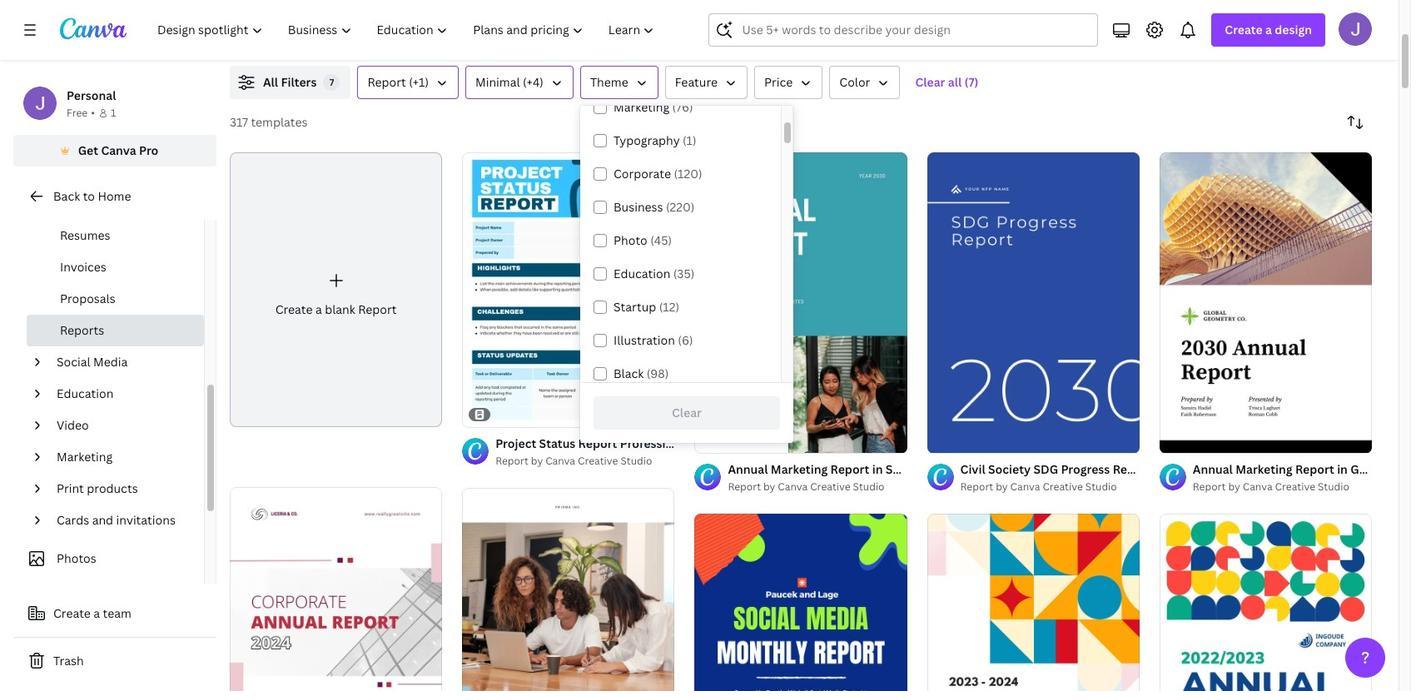 Task type: locate. For each thing, give the bounding box(es) containing it.
get canva pro button
[[13, 135, 217, 167]]

create inside dropdown button
[[1226, 22, 1263, 37]]

0 vertical spatial a
[[1266, 22, 1273, 37]]

resumes link
[[27, 220, 204, 252]]

black
[[614, 366, 644, 382]]

video link
[[50, 410, 194, 441]]

1 in from the left
[[873, 461, 883, 477]]

canva
[[101, 142, 136, 158], [546, 454, 576, 468], [778, 480, 808, 494], [1011, 480, 1041, 494], [1243, 480, 1273, 494]]

2 horizontal spatial a
[[1266, 22, 1273, 37]]

1 vertical spatial 1
[[1172, 433, 1177, 446]]

(12)
[[659, 299, 680, 315]]

clear for clear all (7)
[[916, 74, 946, 90]]

0 vertical spatial create
[[1226, 22, 1263, 37]]

top level navigation element
[[147, 13, 669, 47]]

1 horizontal spatial education
[[614, 266, 671, 282]]

1 right •
[[111, 106, 116, 120]]

a for blank
[[316, 302, 322, 317]]

a left design
[[1266, 22, 1273, 37]]

design
[[1276, 22, 1313, 37]]

0 vertical spatial education
[[614, 266, 671, 282]]

report by canva creative studio
[[496, 454, 653, 468], [961, 480, 1118, 494]]

personal
[[67, 87, 116, 103]]

project status report professional doc in dark blue light blue playful abstract style image
[[462, 152, 675, 428]]

1 horizontal spatial create
[[275, 302, 313, 317]]

marketing link
[[50, 441, 194, 473]]

create left blank
[[275, 302, 313, 317]]

1 vertical spatial report by canva creative studio
[[961, 480, 1118, 494]]

report templates image
[[1017, 0, 1373, 46], [1122, 0, 1268, 16]]

create
[[1226, 22, 1263, 37], [275, 302, 313, 317], [53, 606, 91, 621]]

create inside button
[[53, 606, 91, 621]]

theme button
[[581, 66, 659, 99]]

cards and invitations
[[57, 512, 176, 528]]

clear all (7)
[[916, 74, 979, 90]]

photos link
[[23, 543, 194, 575]]

317
[[230, 114, 248, 130]]

(45)
[[651, 232, 672, 248]]

in left sky
[[873, 461, 883, 477]]

all
[[949, 74, 962, 90]]

proposals link
[[27, 283, 204, 315]]

education (35)
[[614, 266, 695, 282]]

create a blank report element
[[230, 152, 442, 428]]

in inside annual marketing report in sky blue white clean style report by canva creative studio
[[873, 461, 883, 477]]

1 horizontal spatial in
[[1338, 461, 1349, 477]]

0 vertical spatial clear
[[916, 74, 946, 90]]

colorful modern annual report cover image
[[1160, 514, 1373, 691]]

in
[[873, 461, 883, 477], [1338, 461, 1349, 477]]

white
[[937, 461, 971, 477]]

2 report templates image from the left
[[1122, 0, 1268, 16]]

price
[[765, 74, 793, 90]]

in left green
[[1338, 461, 1349, 477]]

0 horizontal spatial a
[[94, 606, 100, 621]]

annual marketing report in green blac link
[[1194, 461, 1412, 479]]

None search field
[[709, 13, 1099, 47]]

0 horizontal spatial in
[[873, 461, 883, 477]]

a inside the create a design dropdown button
[[1266, 22, 1273, 37]]

marketing inside annual marketing report in sky blue white clean style report by canva creative studio
[[771, 461, 828, 477]]

media
[[93, 354, 128, 370]]

filters
[[281, 74, 317, 90]]

report inside button
[[368, 74, 406, 90]]

startup (12)
[[614, 299, 680, 315]]

1 horizontal spatial annual
[[1194, 461, 1234, 477]]

a inside create a team button
[[94, 606, 100, 621]]

1 left of
[[1172, 433, 1177, 446]]

in inside annual marketing report in green blac report by canva creative studio
[[1338, 461, 1349, 477]]

canva inside button
[[101, 142, 136, 158]]

creative inside annual marketing report in green blac report by canva creative studio
[[1276, 480, 1316, 494]]

education for education (35)
[[614, 266, 671, 282]]

education for education
[[57, 386, 114, 402]]

clear left all
[[916, 74, 946, 90]]

clear down '(6)'
[[672, 405, 702, 421]]

0 horizontal spatial report by canva creative studio
[[496, 454, 653, 468]]

corporate
[[614, 166, 671, 182]]

price button
[[755, 66, 823, 99]]

invoices link
[[27, 252, 204, 283]]

red and white simple corporate annual report image
[[230, 488, 442, 691]]

canva inside annual marketing report in green blac report by canva creative studio
[[1243, 480, 1273, 494]]

theme
[[591, 74, 629, 90]]

creative inside annual marketing report in sky blue white clean style report by canva creative studio
[[811, 480, 851, 494]]

report
[[368, 74, 406, 90], [358, 302, 397, 317], [496, 454, 529, 468], [831, 461, 870, 477], [1296, 461, 1335, 477], [728, 480, 761, 494], [961, 480, 994, 494], [1194, 480, 1227, 494]]

marketing
[[614, 99, 670, 115], [57, 449, 113, 465], [771, 461, 828, 477], [1236, 461, 1293, 477]]

2 in from the left
[[1338, 461, 1349, 477]]

cards and invitations link
[[50, 505, 194, 536]]

report by canva creative studio link
[[496, 453, 675, 470], [728, 479, 908, 496], [961, 479, 1140, 496], [1194, 479, 1373, 496]]

2 vertical spatial a
[[94, 606, 100, 621]]

annual inside annual marketing report in green blac report by canva creative studio
[[1194, 461, 1234, 477]]

pro
[[139, 142, 159, 158]]

video
[[57, 417, 89, 433]]

create left design
[[1226, 22, 1263, 37]]

illustration (6)
[[614, 332, 693, 348]]

1 horizontal spatial clear
[[916, 74, 946, 90]]

print products
[[57, 481, 138, 496]]

1 horizontal spatial a
[[316, 302, 322, 317]]

a
[[1266, 22, 1273, 37], [316, 302, 322, 317], [94, 606, 100, 621]]

education down photo (45)
[[614, 266, 671, 282]]

0 horizontal spatial create
[[53, 606, 91, 621]]

annual inside annual marketing report in sky blue white clean style report by canva creative studio
[[728, 461, 768, 477]]

a left team
[[94, 606, 100, 621]]

social media
[[57, 354, 128, 370]]

(98)
[[647, 366, 669, 382]]

1 vertical spatial clear
[[672, 405, 702, 421]]

2 horizontal spatial create
[[1226, 22, 1263, 37]]

clear button
[[594, 397, 781, 430]]

photo (45)
[[614, 232, 672, 248]]

annual down 10
[[1194, 461, 1234, 477]]

annual for annual marketing report in sky blue white clean style
[[728, 461, 768, 477]]

clear for clear
[[672, 405, 702, 421]]

report by canva creative studio link for annual marketing report in sky blue white clean style "image"
[[728, 479, 908, 496]]

blac
[[1388, 461, 1412, 477]]

business
[[614, 199, 664, 215]]

create left team
[[53, 606, 91, 621]]

minimal
[[476, 74, 520, 90]]

1 annual from the left
[[728, 461, 768, 477]]

marketing (76)
[[614, 99, 694, 115]]

jacob simon image
[[1339, 12, 1373, 46]]

1
[[111, 106, 116, 120], [1172, 433, 1177, 446]]

studio inside annual marketing report in sky blue white clean style report by canva creative studio
[[853, 480, 885, 494]]

2 vertical spatial create
[[53, 606, 91, 621]]

by
[[531, 454, 543, 468], [764, 480, 776, 494], [996, 480, 1008, 494], [1229, 480, 1241, 494]]

get canva pro
[[78, 142, 159, 158]]

1 horizontal spatial 1
[[1172, 433, 1177, 446]]

education
[[614, 266, 671, 282], [57, 386, 114, 402]]

photos
[[57, 551, 96, 566]]

0 horizontal spatial clear
[[672, 405, 702, 421]]

blue and orange playful social media monthly report image
[[695, 514, 908, 691]]

back
[[53, 188, 80, 204]]

typography
[[614, 132, 680, 148]]

0 horizontal spatial education
[[57, 386, 114, 402]]

a left blank
[[316, 302, 322, 317]]

0 vertical spatial 1
[[111, 106, 116, 120]]

home
[[98, 188, 131, 204]]

1 vertical spatial a
[[316, 302, 322, 317]]

studio
[[621, 454, 653, 468], [853, 480, 885, 494], [1086, 480, 1118, 494], [1319, 480, 1350, 494]]

in for sky
[[873, 461, 883, 477]]

canva inside annual marketing report in sky blue white clean style report by canva creative studio
[[778, 480, 808, 494]]

(1)
[[683, 132, 697, 148]]

red and orange colorful geometric annual report image
[[928, 514, 1140, 691]]

(+1)
[[409, 74, 429, 90]]

1 of 10
[[1172, 433, 1201, 446]]

•
[[91, 106, 95, 120]]

1 vertical spatial create
[[275, 302, 313, 317]]

0 horizontal spatial 1
[[111, 106, 116, 120]]

create a design button
[[1212, 13, 1326, 47]]

0 horizontal spatial annual
[[728, 461, 768, 477]]

2 annual from the left
[[1194, 461, 1234, 477]]

annual down "clear" button
[[728, 461, 768, 477]]

1 vertical spatial education
[[57, 386, 114, 402]]

back to home link
[[13, 180, 217, 213]]

1 horizontal spatial report by canva creative studio
[[961, 480, 1118, 494]]

all filters
[[263, 74, 317, 90]]

trash link
[[13, 645, 217, 678]]

a inside create a blank report element
[[316, 302, 322, 317]]

education down social media in the bottom left of the page
[[57, 386, 114, 402]]



Task type: vqa. For each thing, say whether or not it's contained in the screenshot.
second in from left
yes



Task type: describe. For each thing, give the bounding box(es) containing it.
7
[[330, 76, 334, 88]]

create a team button
[[13, 597, 217, 631]]

report (+1) button
[[358, 66, 459, 99]]

a for design
[[1266, 22, 1273, 37]]

report by canva creative studio inside report by canva creative studio link
[[961, 480, 1118, 494]]

invoices
[[60, 259, 106, 275]]

get
[[78, 142, 98, 158]]

Sort by button
[[1339, 106, 1373, 139]]

1 of 10 link
[[1160, 152, 1373, 453]]

a for team
[[94, 606, 100, 621]]

photo
[[614, 232, 648, 248]]

marketing inside annual marketing report in green blac report by canva creative studio
[[1236, 461, 1293, 477]]

create for create a team
[[53, 606, 91, 621]]

create a design
[[1226, 22, 1313, 37]]

1 for 1 of 10
[[1172, 433, 1177, 446]]

back to home
[[53, 188, 131, 204]]

by inside annual marketing report in sky blue white clean style report by canva creative studio
[[764, 480, 776, 494]]

templates
[[251, 114, 308, 130]]

annual marketing report in sky blue white clean style report by canva creative studio
[[728, 461, 1038, 494]]

reports
[[60, 322, 104, 338]]

by inside annual marketing report in green blac report by canva creative studio
[[1229, 480, 1241, 494]]

invitations
[[116, 512, 176, 528]]

sky
[[886, 461, 906, 477]]

report by canva creative studio link for annual marketing report in green black simple style image
[[1194, 479, 1373, 496]]

education link
[[50, 378, 194, 410]]

(+4)
[[523, 74, 544, 90]]

resumes
[[60, 227, 110, 243]]

report (+1)
[[368, 74, 429, 90]]

create a team
[[53, 606, 132, 621]]

(35)
[[674, 266, 695, 282]]

free
[[67, 106, 88, 120]]

all
[[263, 74, 278, 90]]

create for create a blank report
[[275, 302, 313, 317]]

report by canva creative studio link for civil society sdg progress report in blue white simple and minimal style image
[[961, 479, 1140, 496]]

business (220)
[[614, 199, 695, 215]]

black (98)
[[614, 366, 669, 382]]

317 templates
[[230, 114, 308, 130]]

annual marketing report in green blac report by canva creative studio
[[1194, 461, 1412, 494]]

create a blank report link
[[230, 152, 442, 428]]

create a blank report
[[275, 302, 397, 317]]

(120)
[[674, 166, 703, 182]]

(220)
[[666, 199, 695, 215]]

corporate (120)
[[614, 166, 703, 182]]

of
[[1179, 433, 1188, 446]]

print products link
[[50, 473, 194, 505]]

illustration
[[614, 332, 675, 348]]

social media link
[[50, 347, 194, 378]]

7 filter options selected element
[[324, 74, 340, 91]]

products
[[87, 481, 138, 496]]

marketing report in white beige clean style image
[[462, 488, 675, 691]]

typography (1)
[[614, 132, 697, 148]]

trash
[[53, 653, 84, 669]]

Search search field
[[743, 14, 1088, 46]]

color
[[840, 74, 871, 90]]

studio inside annual marketing report in green blac report by canva creative studio
[[1319, 480, 1350, 494]]

civil society sdg progress report in blue white simple and minimal style image
[[928, 153, 1140, 453]]

minimal (+4)
[[476, 74, 544, 90]]

to
[[83, 188, 95, 204]]

(7)
[[965, 74, 979, 90]]

blue
[[909, 461, 935, 477]]

0 vertical spatial report by canva creative studio
[[496, 454, 653, 468]]

style
[[1008, 461, 1038, 477]]

color button
[[830, 66, 901, 99]]

annual marketing report in sky blue white clean style image
[[695, 153, 908, 453]]

in for green
[[1338, 461, 1349, 477]]

(6)
[[678, 332, 693, 348]]

create for create a design
[[1226, 22, 1263, 37]]

annual marketing report in green black simple style image
[[1160, 153, 1373, 453]]

blank
[[325, 302, 356, 317]]

startup
[[614, 299, 657, 315]]

annual for annual marketing report in green blac
[[1194, 461, 1234, 477]]

10
[[1190, 433, 1201, 446]]

feature button
[[665, 66, 748, 99]]

annual marketing report in sky blue white clean style link
[[728, 461, 1038, 479]]

social
[[57, 354, 90, 370]]

team
[[103, 606, 132, 621]]

1 for 1
[[111, 106, 116, 120]]

green
[[1351, 461, 1386, 477]]

print
[[57, 481, 84, 496]]

(76)
[[673, 99, 694, 115]]

proposals
[[60, 291, 116, 307]]

cards
[[57, 512, 89, 528]]

minimal (+4) button
[[466, 66, 574, 99]]

feature
[[675, 74, 718, 90]]

and
[[92, 512, 113, 528]]

1 report templates image from the left
[[1017, 0, 1373, 46]]



